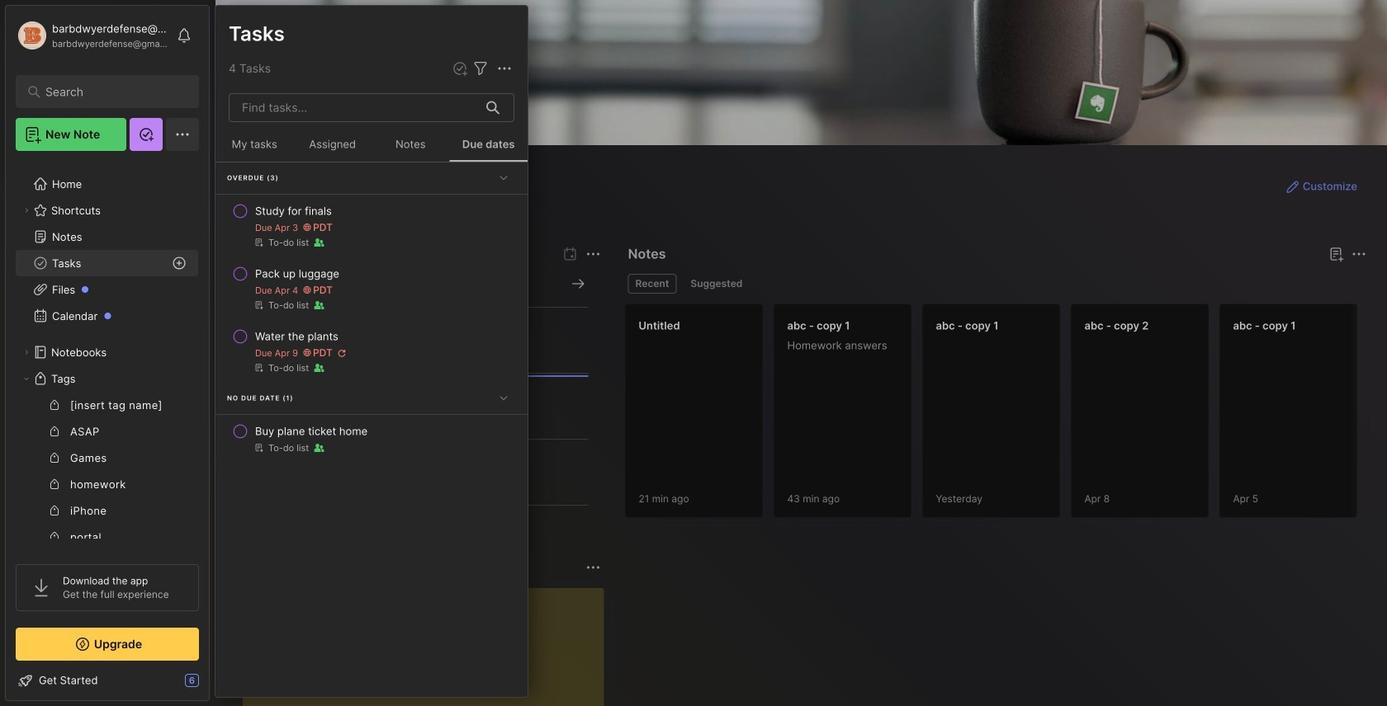 Task type: locate. For each thing, give the bounding box(es) containing it.
main element
[[0, 0, 215, 707]]

None search field
[[45, 82, 177, 102]]

1 tab from the left
[[628, 274, 677, 294]]

Start writing… text field
[[256, 589, 603, 707]]

water the plants 3 cell
[[255, 329, 338, 345]]

Account field
[[16, 19, 168, 52]]

study for finals 1 cell
[[255, 203, 332, 220]]

row group
[[216, 163, 528, 463], [625, 304, 1387, 529]]

tab
[[628, 274, 677, 294], [683, 274, 750, 294]]

row
[[222, 197, 521, 256], [222, 259, 521, 319], [222, 322, 521, 382], [222, 417, 521, 462]]

1 horizontal spatial tab
[[683, 274, 750, 294]]

expand notebooks image
[[21, 348, 31, 358]]

1 horizontal spatial row group
[[625, 304, 1387, 529]]

tab list
[[628, 274, 1364, 294]]

group
[[16, 392, 198, 657]]

0 horizontal spatial tab
[[628, 274, 677, 294]]

tree
[[6, 161, 209, 707]]

collapse overdue image
[[495, 169, 512, 186]]

2 tab from the left
[[683, 274, 750, 294]]

2 row from the top
[[222, 259, 521, 319]]

group inside main element
[[16, 392, 198, 657]]



Task type: vqa. For each thing, say whether or not it's contained in the screenshot.
TAB LIST
yes



Task type: describe. For each thing, give the bounding box(es) containing it.
tree inside main element
[[6, 161, 209, 707]]

none search field inside main element
[[45, 82, 177, 102]]

3 row from the top
[[222, 322, 521, 382]]

Search text field
[[45, 84, 177, 100]]

buy plane ticket home 5 cell
[[255, 424, 368, 440]]

filter tasks image
[[471, 59, 491, 79]]

More actions and view options field
[[491, 58, 514, 79]]

0 horizontal spatial row group
[[216, 163, 528, 463]]

more actions and view options image
[[495, 59, 514, 79]]

click to collapse image
[[209, 676, 221, 696]]

pack up luggage 2 cell
[[255, 266, 339, 282]]

1 row from the top
[[222, 197, 521, 256]]

Help and Learning task checklist field
[[6, 668, 209, 694]]

Find tasks… text field
[[232, 94, 476, 121]]

new task image
[[452, 60, 468, 77]]

Filter tasks field
[[471, 58, 491, 79]]

expand tags image
[[21, 374, 31, 384]]

collapse noduedate image
[[495, 390, 512, 406]]

4 row from the top
[[222, 417, 521, 462]]



